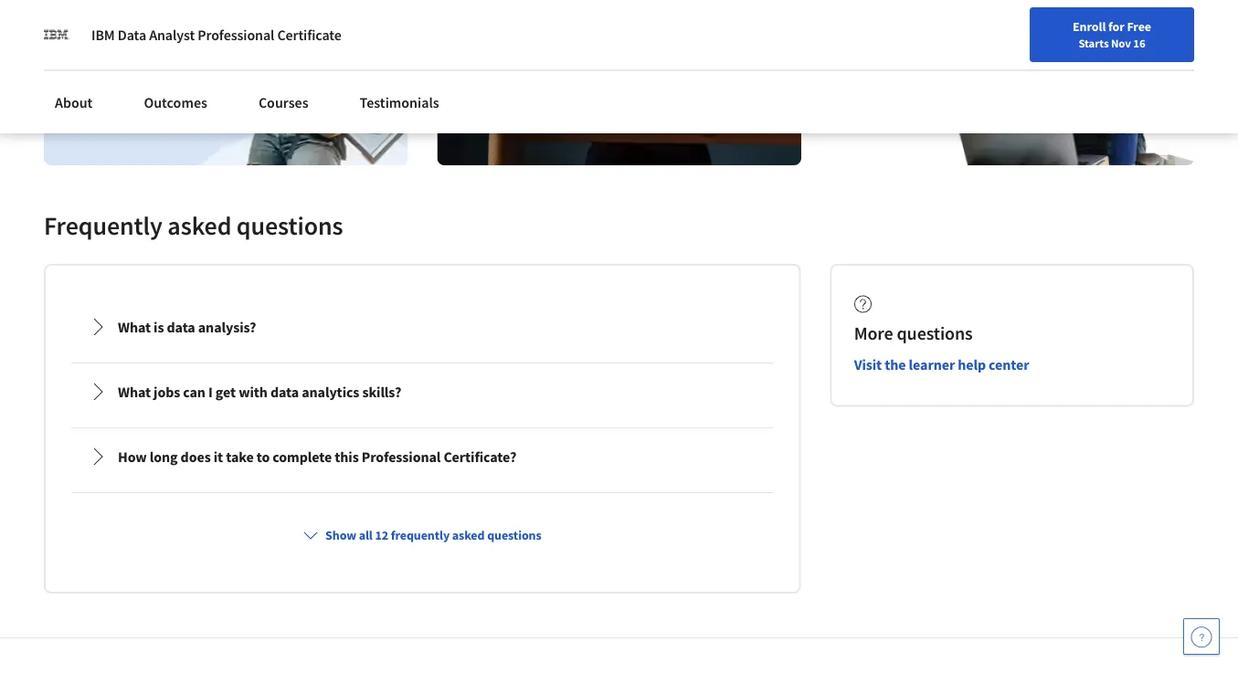 Task type: describe. For each thing, give the bounding box(es) containing it.
long
[[150, 448, 178, 466]]

data inside dropdown button
[[167, 318, 195, 336]]

data
[[118, 26, 146, 44]]

what is data analysis? button
[[74, 301, 771, 353]]

outcomes link
[[133, 82, 218, 123]]

jobs
[[154, 383, 180, 401]]

0 vertical spatial questions
[[237, 210, 343, 242]]

0 vertical spatial asked
[[168, 210, 232, 242]]

the
[[885, 356, 906, 374]]

starts
[[1079, 36, 1109, 50]]

what for what is data analysis?
[[118, 318, 151, 336]]

16
[[1134, 36, 1146, 50]]

testimonials
[[360, 93, 440, 112]]

i
[[208, 383, 213, 401]]

for
[[1109, 18, 1125, 35]]

12
[[375, 527, 389, 544]]

help center image
[[1191, 626, 1213, 648]]

courses link
[[248, 82, 320, 123]]

ibm image
[[44, 22, 69, 48]]

analysis?
[[198, 318, 256, 336]]

0 vertical spatial professional
[[198, 26, 275, 44]]

all
[[359, 527, 373, 544]]

does
[[181, 448, 211, 466]]

is
[[154, 318, 164, 336]]

frequently
[[44, 210, 163, 242]]

what is data analysis?
[[118, 318, 256, 336]]

take
[[226, 448, 254, 466]]

center
[[989, 356, 1030, 374]]

ibm data analyst professional certificate
[[91, 26, 342, 44]]

collapsed list
[[68, 295, 778, 674]]

questions inside dropdown button
[[487, 527, 542, 544]]

help
[[958, 356, 986, 374]]

outcomes
[[144, 93, 207, 112]]

visit
[[854, 356, 882, 374]]

what jobs can i get with data analytics skills? button
[[74, 366, 771, 418]]

2 horizontal spatial questions
[[897, 322, 973, 345]]



Task type: locate. For each thing, give the bounding box(es) containing it.
about link
[[44, 82, 104, 123]]

can
[[183, 383, 206, 401]]

data
[[167, 318, 195, 336], [271, 383, 299, 401]]

about
[[55, 93, 93, 112]]

learner
[[909, 356, 956, 374]]

complete
[[273, 448, 332, 466]]

professional right this
[[362, 448, 441, 466]]

enroll
[[1073, 18, 1107, 35]]

to
[[257, 448, 270, 466]]

testimonials link
[[349, 82, 450, 123]]

coursera image
[[22, 15, 138, 44]]

professional
[[198, 26, 275, 44], [362, 448, 441, 466]]

certificate
[[277, 26, 342, 44]]

analyst
[[149, 26, 195, 44]]

1 vertical spatial questions
[[897, 322, 973, 345]]

what for what jobs can i get with data analytics skills?
[[118, 383, 151, 401]]

1 what from the top
[[118, 318, 151, 336]]

data right is
[[167, 318, 195, 336]]

enroll for free starts nov 16
[[1073, 18, 1152, 50]]

0 horizontal spatial asked
[[168, 210, 232, 242]]

how long does it take to complete this professional certificate?
[[118, 448, 517, 466]]

1 horizontal spatial asked
[[452, 527, 485, 544]]

what
[[118, 318, 151, 336], [118, 383, 151, 401]]

with
[[239, 383, 268, 401]]

0 vertical spatial what
[[118, 318, 151, 336]]

how
[[118, 448, 147, 466]]

show all 12 frequently asked questions
[[326, 527, 542, 544]]

what left jobs
[[118, 383, 151, 401]]

nov
[[1112, 36, 1132, 50]]

show
[[326, 527, 357, 544]]

more questions
[[854, 322, 973, 345]]

1 vertical spatial asked
[[452, 527, 485, 544]]

1 vertical spatial data
[[271, 383, 299, 401]]

frequently asked questions
[[44, 210, 343, 242]]

ibm
[[91, 26, 115, 44]]

2 what from the top
[[118, 383, 151, 401]]

0 vertical spatial data
[[167, 318, 195, 336]]

1 vertical spatial what
[[118, 383, 151, 401]]

professional inside "dropdown button"
[[362, 448, 441, 466]]

show all 12 frequently asked questions button
[[296, 519, 549, 552]]

what left is
[[118, 318, 151, 336]]

it
[[214, 448, 223, 466]]

questions
[[237, 210, 343, 242], [897, 322, 973, 345], [487, 527, 542, 544]]

menu item
[[899, 18, 1017, 78]]

certificate?
[[444, 448, 517, 466]]

courses
[[259, 93, 309, 112]]

how long does it take to complete this professional certificate? button
[[74, 431, 771, 482]]

get
[[216, 383, 236, 401]]

data right with
[[271, 383, 299, 401]]

None search field
[[261, 11, 526, 48]]

0 horizontal spatial data
[[167, 318, 195, 336]]

asked inside dropdown button
[[452, 527, 485, 544]]

what jobs can i get with data analytics skills?
[[118, 383, 402, 401]]

what inside dropdown button
[[118, 318, 151, 336]]

what inside dropdown button
[[118, 383, 151, 401]]

0 horizontal spatial professional
[[198, 26, 275, 44]]

1 horizontal spatial professional
[[362, 448, 441, 466]]

show notifications image
[[1036, 23, 1058, 45]]

this
[[335, 448, 359, 466]]

visit the learner help center
[[854, 356, 1030, 374]]

frequently
[[391, 527, 450, 544]]

visit the learner help center link
[[854, 356, 1030, 374]]

asked
[[168, 210, 232, 242], [452, 527, 485, 544]]

skills?
[[362, 383, 402, 401]]

more
[[854, 322, 894, 345]]

free
[[1128, 18, 1152, 35]]

1 vertical spatial professional
[[362, 448, 441, 466]]

analytics
[[302, 383, 360, 401]]

1 horizontal spatial questions
[[487, 527, 542, 544]]

1 horizontal spatial data
[[271, 383, 299, 401]]

professional right analyst
[[198, 26, 275, 44]]

2 vertical spatial questions
[[487, 527, 542, 544]]

0 horizontal spatial questions
[[237, 210, 343, 242]]

data inside dropdown button
[[271, 383, 299, 401]]



Task type: vqa. For each thing, say whether or not it's contained in the screenshot.
Search In Course text field
no



